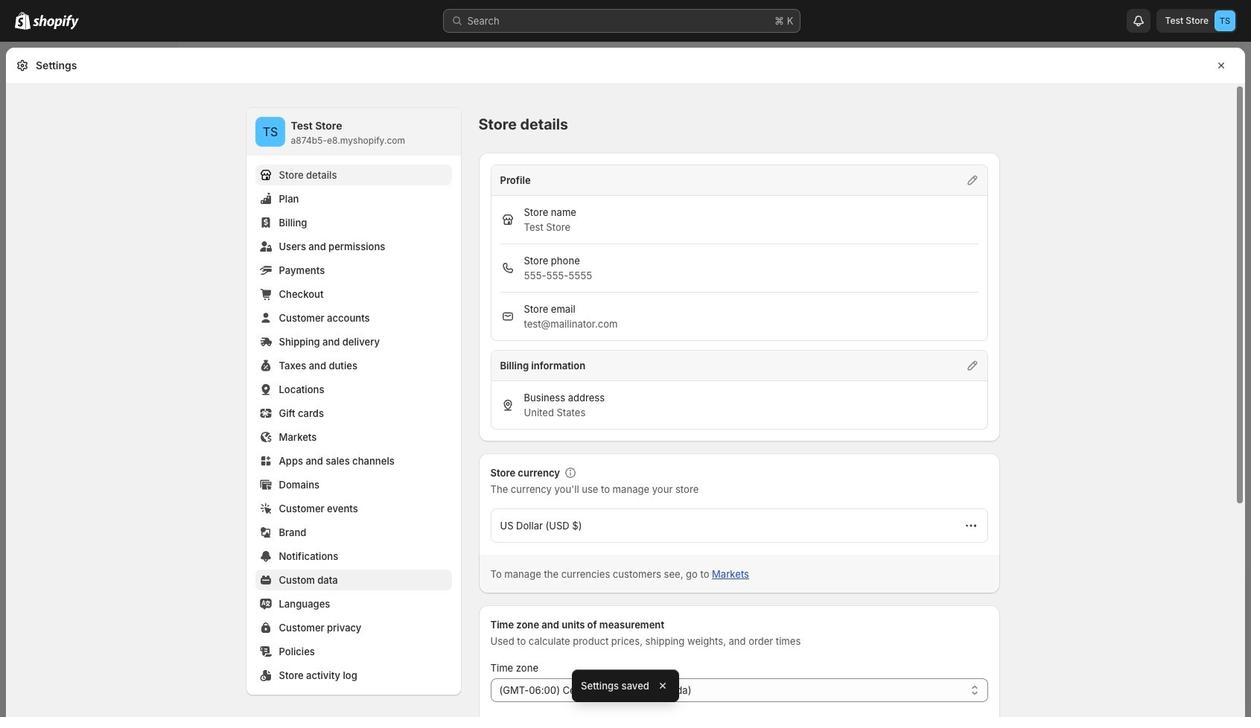 Task type: locate. For each thing, give the bounding box(es) containing it.
test store image
[[1215, 10, 1236, 31], [255, 117, 285, 147]]

1 horizontal spatial test store image
[[1215, 10, 1236, 31]]

0 horizontal spatial shopify image
[[15, 12, 31, 30]]

settings dialog
[[6, 48, 1246, 718]]

shopify image
[[15, 12, 31, 30], [33, 15, 79, 30]]

1 horizontal spatial shopify image
[[33, 15, 79, 30]]

1 vertical spatial test store image
[[255, 117, 285, 147]]

0 horizontal spatial test store image
[[255, 117, 285, 147]]

shop settings menu element
[[246, 108, 461, 695]]



Task type: vqa. For each thing, say whether or not it's contained in the screenshot.
Home link
no



Task type: describe. For each thing, give the bounding box(es) containing it.
test store image inside shop settings menu element
[[255, 117, 285, 147]]

0 vertical spatial test store image
[[1215, 10, 1236, 31]]



